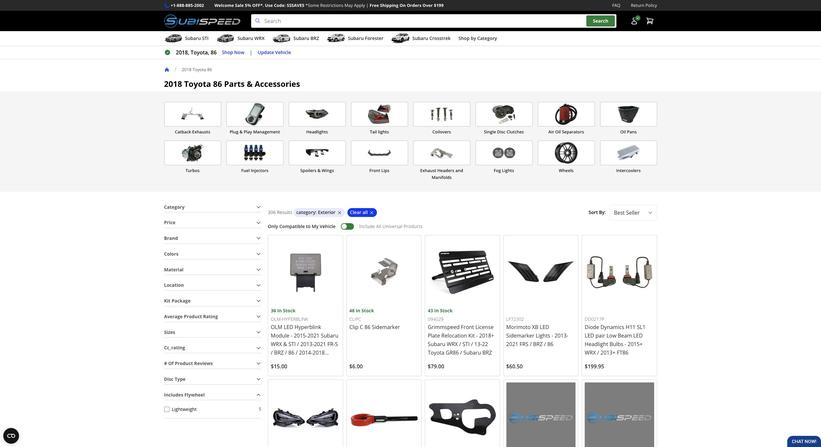 Task type: locate. For each thing, give the bounding box(es) containing it.
stock
[[283, 308, 296, 314], [362, 308, 374, 314], [440, 308, 453, 314]]

subaru inside "subaru brz" dropdown button
[[294, 35, 310, 41]]

coilovers button
[[414, 102, 471, 136]]

1 vertical spatial sidemarker
[[507, 332, 535, 340]]

shipping
[[380, 2, 399, 8]]

shop for shop now
[[222, 49, 233, 55]]

86 left 2014-
[[289, 350, 295, 357]]

category for category
[[164, 204, 185, 210]]

grimmspeed front license plate relocation kit - 2018+ subaru wrx / sti / 13-22 toyota gr86 / subaru brz image
[[428, 238, 498, 308]]

subaru right the a subaru crosstrek thumbnail image
[[413, 35, 429, 41]]

0 vertical spatial 2013-
[[555, 332, 569, 340]]

a subaru wrx thumbnail image image
[[217, 34, 235, 43]]

clipc
[[350, 316, 362, 322]]

in right 48
[[356, 308, 361, 314]]

1 vertical spatial shop
[[222, 49, 233, 55]]

in for clip
[[356, 308, 361, 314]]

0 horizontal spatial in
[[278, 308, 282, 314]]

oil inside oil pans button
[[621, 129, 627, 135]]

in right 36
[[278, 308, 282, 314]]

| left free
[[367, 2, 369, 8]]

- inside 43 in stock 094029 grimmspeed front license plate relocation kit - 2018+ subaru wrx / sti / 13-22 toyota gr86 / subaru brz
[[477, 332, 478, 340]]

1 vertical spatial 2018
[[164, 78, 182, 89]]

average
[[164, 314, 183, 320]]

material
[[164, 267, 184, 273]]

sti for hyperblink
[[289, 341, 296, 348]]

2 vertical spatial 2018
[[313, 350, 325, 357]]

front up relocation
[[461, 324, 475, 331]]

/
[[175, 66, 177, 73], [297, 341, 299, 348], [460, 341, 462, 348], [472, 341, 474, 348], [530, 341, 532, 348], [545, 341, 547, 348], [271, 350, 273, 357], [285, 350, 287, 357], [296, 350, 298, 357], [461, 350, 463, 357], [598, 350, 600, 357], [293, 358, 295, 365], [296, 367, 298, 374], [293, 375, 294, 382]]

stock inside '36 in stock olm-hyperblink olm led hyperblink module - 2015-2021 subaru wrx & sti / 2013-2021 fr-s / brz / 86 / 2014-2018 forester / 2013-2017 crosstrek / 2012-2016 impreza / 2010-2014 outback'
[[283, 308, 296, 314]]

1 oil from the left
[[556, 129, 561, 135]]

kit package
[[164, 298, 191, 304]]

0 vertical spatial lights
[[503, 168, 515, 174]]

86 left parts
[[213, 78, 222, 89]]

oil right air
[[556, 129, 561, 135]]

subaru right the a subaru brz thumbnail image
[[294, 35, 310, 41]]

0 vertical spatial shop
[[459, 35, 470, 41]]

single disc clutches image
[[476, 102, 533, 126]]

sti inside dropdown button
[[202, 35, 209, 41]]

vehicle inside button
[[275, 49, 291, 55]]

1 horizontal spatial |
[[367, 2, 369, 8]]

subaru up toyota
[[428, 341, 446, 348]]

1 vertical spatial lights
[[536, 332, 551, 340]]

injectors
[[251, 168, 269, 174]]

category inside category dropdown button
[[164, 204, 185, 210]]

lights
[[503, 168, 515, 174], [536, 332, 551, 340]]

shop left now
[[222, 49, 233, 55]]

86 right c at the bottom
[[365, 324, 371, 331]]

0 vertical spatial toyota
[[193, 66, 206, 72]]

0 horizontal spatial lights
[[503, 168, 515, 174]]

disc left type
[[164, 376, 174, 383]]

2016
[[313, 367, 325, 374]]

0 horizontal spatial kit
[[164, 298, 171, 304]]

a subaru crosstrek thumbnail image image
[[392, 34, 410, 43]]

0 horizontal spatial category
[[164, 204, 185, 210]]

2 stock from the left
[[362, 308, 374, 314]]

2013-
[[555, 332, 569, 340], [301, 341, 314, 348], [296, 358, 310, 365]]

crosstrek inside dropdown button
[[430, 35, 451, 41]]

fr-
[[328, 341, 335, 348]]

1 horizontal spatial oil
[[621, 129, 627, 135]]

toyota down "toyota," at the left top of page
[[193, 66, 206, 72]]

43
[[428, 308, 434, 314]]

2021
[[308, 332, 320, 340], [314, 341, 326, 348], [507, 341, 519, 348]]

clutches
[[507, 129, 524, 135]]

0 horizontal spatial forester
[[271, 358, 292, 365]]

0 vertical spatial sidemarker
[[372, 324, 400, 331]]

in for hyperblink
[[278, 308, 282, 314]]

0 vertical spatial front
[[370, 168, 381, 174]]

forester up impreza at left bottom
[[271, 358, 292, 365]]

sti for grimmspeed
[[463, 341, 470, 348]]

license
[[476, 324, 494, 331]]

1 vertical spatial crosstrek
[[271, 367, 294, 374]]

brz up $15.00
[[274, 350, 284, 357]]

2018 down home icon
[[164, 78, 182, 89]]

1 vertical spatial forester
[[271, 358, 292, 365]]

stock up "094029"
[[440, 308, 453, 314]]

lights right the fog
[[503, 168, 515, 174]]

sti inside '36 in stock olm-hyperblink olm led hyperblink module - 2015-2021 subaru wrx & sti / 2013-2021 fr-s / brz / 86 / 2014-2018 forester / 2013-2017 crosstrek / 2012-2016 impreza / 2010-2014 outback'
[[289, 341, 296, 348]]

vehicle down the a subaru brz thumbnail image
[[275, 49, 291, 55]]

oil left pans
[[621, 129, 627, 135]]

sti up "toyota," at the left top of page
[[202, 35, 209, 41]]

average product rating button
[[164, 312, 262, 322]]

2012-
[[299, 367, 313, 374]]

stock right 48
[[362, 308, 374, 314]]

crosstrek up impreza at left bottom
[[271, 367, 294, 374]]

subaru up 2018, toyota, 86
[[185, 35, 201, 41]]

1 horizontal spatial lights
[[536, 332, 551, 340]]

36 in stock olm-hyperblink olm led hyperblink module - 2015-2021 subaru wrx & sti / 2013-2021 fr-s / brz / 86 / 2014-2018 forester / 2013-2017 crosstrek / 2012-2016 impreza / 2010-2014 outback
[[271, 308, 339, 391]]

3 in from the left
[[435, 308, 439, 314]]

subaru inside dropdown button
[[348, 35, 364, 41]]

brz right frs
[[534, 341, 543, 348]]

2 horizontal spatial sti
[[463, 341, 470, 348]]

sidemarker down morimoto
[[507, 332, 535, 340]]

faq link
[[613, 2, 621, 9]]

5%
[[245, 2, 251, 8]]

price button
[[164, 218, 262, 228]]

2 horizontal spatial in
[[435, 308, 439, 314]]

2021 left fr-
[[314, 341, 326, 348]]

wrx
[[255, 35, 265, 41], [271, 341, 282, 348], [447, 341, 458, 348], [585, 350, 597, 357]]

1 horizontal spatial forester
[[365, 35, 384, 41]]

wrx down headlight
[[585, 350, 597, 357]]

relocation
[[442, 332, 468, 340]]

1 horizontal spatial stock
[[362, 308, 374, 314]]

in inside "48 in stock clipc clip c 86 sidemarker"
[[356, 308, 361, 314]]

update
[[258, 49, 274, 55]]

1 horizontal spatial front
[[461, 324, 475, 331]]

product right of
[[175, 361, 193, 367]]

brz inside dropdown button
[[311, 35, 319, 41]]

open widget image
[[3, 429, 19, 444]]

catback exhausts button
[[164, 102, 221, 136]]

sti left 13-
[[463, 341, 470, 348]]

2018 up 2017
[[313, 350, 325, 357]]

1 vertical spatial 2013-
[[301, 341, 314, 348]]

1 vertical spatial product
[[175, 361, 193, 367]]

1 horizontal spatial category
[[297, 209, 316, 216]]

product left rating
[[184, 314, 202, 320]]

sort by:
[[589, 209, 606, 216]]

category up to
[[297, 209, 316, 216]]

a subaru sti thumbnail image image
[[164, 34, 183, 43]]

subaru down 13-
[[464, 350, 482, 357]]

brz down 22
[[483, 350, 493, 357]]

lights down xb
[[536, 332, 551, 340]]

category up price
[[164, 204, 185, 210]]

toyota for 2018 toyota 86 parts & accessories
[[184, 78, 211, 89]]

306 results
[[268, 209, 293, 216]]

front lips image
[[352, 141, 408, 165]]

in inside '36 in stock olm-hyperblink olm led hyperblink module - 2015-2021 subaru wrx & sti / 2013-2021 fr-s / brz / 86 / 2014-2018 forester / 2013-2017 crosstrek / 2012-2016 impreza / 2010-2014 outback'
[[278, 308, 282, 314]]

subaru forester
[[348, 35, 384, 41]]

1 vertical spatial toyota
[[184, 78, 211, 89]]

use
[[265, 2, 273, 8]]

0 vertical spatial product
[[184, 314, 202, 320]]

0 vertical spatial 2018
[[182, 66, 192, 72]]

wings
[[322, 168, 334, 174]]

| right now
[[250, 49, 253, 56]]

a subaru brz thumbnail image image
[[273, 34, 291, 43]]

cc_rating button
[[164, 343, 262, 353]]

subaru forester button
[[327, 33, 384, 46]]

select... image
[[648, 210, 653, 215]]

perrin front tow hook image
[[350, 383, 419, 448]]

fog
[[494, 168, 501, 174]]

subaru inside subaru sti dropdown button
[[185, 35, 201, 41]]

wrx inside '36 in stock olm-hyperblink olm led hyperblink module - 2015-2021 subaru wrx & sti / 2013-2021 fr-s / brz / 86 / 2014-2018 forester / 2013-2017 crosstrek / 2012-2016 impreza / 2010-2014 outback'
[[271, 341, 282, 348]]

led
[[284, 324, 294, 331], [540, 324, 550, 331], [585, 333, 595, 340], [634, 333, 643, 340]]

sti inside 43 in stock 094029 grimmspeed front license plate relocation kit - 2018+ subaru wrx / sti / 13-22 toyota gr86 / subaru brz
[[463, 341, 470, 348]]

subaru up now
[[238, 35, 254, 41]]

0 horizontal spatial oil
[[556, 129, 561, 135]]

toyota down 2018 toyota 86
[[184, 78, 211, 89]]

universal
[[383, 223, 403, 230]]

wrx up update
[[255, 35, 265, 41]]

brz inside '36 in stock olm-hyperblink olm led hyperblink module - 2015-2021 subaru wrx & sti / 2013-2021 fr-s / brz / 86 / 2014-2018 forester / 2013-2017 crosstrek / 2012-2016 impreza / 2010-2014 outback'
[[274, 350, 284, 357]]

shop for shop by category
[[459, 35, 470, 41]]

stock inside "48 in stock clipc clip c 86 sidemarker"
[[362, 308, 374, 314]]

kit package button
[[164, 296, 262, 306]]

kit inside 43 in stock 094029 grimmspeed front license plate relocation kit - 2018+ subaru wrx / sti / 13-22 toyota gr86 / subaru brz
[[469, 332, 475, 340]]

gr86
[[446, 350, 459, 357]]

0 horizontal spatial front
[[370, 168, 381, 174]]

led down hyperblink
[[284, 324, 294, 331]]

shop inside dropdown button
[[459, 35, 470, 41]]

forester left the a subaru crosstrek thumbnail image
[[365, 35, 384, 41]]

wheels image
[[539, 141, 595, 165]]

885-
[[186, 2, 194, 8]]

vehicle
[[275, 49, 291, 55], [320, 223, 336, 230]]

lf72302 morimoto xb led sidemarker lights - 2013- 2021 frs / brz / 86
[[507, 316, 569, 348]]

86 right frs
[[548, 341, 554, 348]]

shop by category
[[459, 35, 498, 41]]

include all universal products
[[360, 223, 423, 230]]

air oil separators image
[[539, 102, 595, 126]]

sidemarker right c at the bottom
[[372, 324, 400, 331]]

over
[[423, 2, 433, 8]]

home image
[[164, 67, 169, 72]]

wrx inside subaru wrx 'dropdown button'
[[255, 35, 265, 41]]

0 horizontal spatial vehicle
[[275, 49, 291, 55]]

hyperblink
[[295, 324, 322, 331]]

category for category : exterior
[[297, 209, 316, 216]]

86 inside "48 in stock clipc clip c 86 sidemarker"
[[365, 324, 371, 331]]

frs
[[520, 341, 529, 348]]

sticker fab sti ts jdm style front bumper pinstripe (yellow) - 2013-2021 scion fr-s / subaru brz / toyota 86 image
[[585, 383, 655, 448]]

brz left a subaru forester thumbnail image
[[311, 35, 319, 41]]

0 vertical spatial crosstrek
[[430, 35, 451, 41]]

2018, toyota, 86
[[176, 49, 217, 56]]

rating
[[203, 314, 218, 320]]

stock up hyperblink
[[283, 308, 296, 314]]

0 vertical spatial disc
[[498, 129, 506, 135]]

3 stock from the left
[[440, 308, 453, 314]]

forester inside '36 in stock olm-hyperblink olm led hyperblink module - 2015-2021 subaru wrx & sti / 2013-2021 fr-s / brz / 86 / 2014-2018 forester / 2013-2017 crosstrek / 2012-2016 impreza / 2010-2014 outback'
[[271, 358, 292, 365]]

fog lights image
[[476, 141, 533, 165]]

wrx inside 43 in stock 094029 grimmspeed front license plate relocation kit - 2018+ subaru wrx / sti / 13-22 toyota gr86 / subaru brz
[[447, 341, 458, 348]]

2 oil from the left
[[621, 129, 627, 135]]

0 horizontal spatial sti
[[202, 35, 209, 41]]

2018+
[[480, 332, 495, 340]]

/ inside dd0217p diode dynamics h11 sl1 led pair low beam led headlight bulbs - 2015+ wrx / 2013+ ft86
[[598, 350, 600, 357]]

turbos button
[[164, 141, 221, 181]]

button image
[[631, 17, 639, 25]]

lights inside lf72302 morimoto xb led sidemarker lights - 2013- 2021 frs / brz / 86
[[536, 332, 551, 340]]

spoilers & wings button
[[289, 141, 346, 181]]

2018 down 2018,
[[182, 66, 192, 72]]

headlight
[[585, 341, 609, 348]]

turbos
[[186, 168, 200, 174]]

tail lights image
[[352, 102, 408, 126]]

fuel injectors
[[242, 168, 269, 174]]

1 horizontal spatial kit
[[469, 332, 475, 340]]

0 vertical spatial kit
[[164, 298, 171, 304]]

sti down 2015-
[[289, 341, 296, 348]]

turbos image
[[165, 141, 221, 165]]

1 in from the left
[[278, 308, 282, 314]]

0 horizontal spatial crosstrek
[[271, 367, 294, 374]]

0 vertical spatial vehicle
[[275, 49, 291, 55]]

1 vertical spatial |
[[250, 49, 253, 56]]

front left lips
[[370, 168, 381, 174]]

intercoolers image
[[601, 141, 657, 165]]

2 horizontal spatial stock
[[440, 308, 453, 314]]

to
[[306, 223, 311, 230]]

0 vertical spatial forester
[[365, 35, 384, 41]]

86 inside lf72302 morimoto xb led sidemarker lights - 2013- 2021 frs / brz / 86
[[548, 341, 554, 348]]

wrx down module
[[271, 341, 282, 348]]

subaru crosstrek
[[413, 35, 451, 41]]

1 horizontal spatial vehicle
[[320, 223, 336, 230]]

*some restrictions may apply | free shipping on orders over $199
[[306, 2, 444, 8]]

sizes
[[164, 329, 175, 336]]

1 vertical spatial disc
[[164, 376, 174, 383]]

2 in from the left
[[356, 308, 361, 314]]

by:
[[600, 209, 606, 216]]

& down module
[[284, 341, 287, 348]]

1 horizontal spatial crosstrek
[[430, 35, 451, 41]]

& left play
[[240, 129, 243, 135]]

2018 for 2018 toyota 86
[[182, 66, 192, 72]]

shop
[[459, 35, 470, 41], [222, 49, 233, 55]]

return
[[632, 2, 645, 8]]

coilovers image
[[414, 102, 470, 126]]

1 vertical spatial front
[[461, 324, 475, 331]]

1 horizontal spatial sti
[[289, 341, 296, 348]]

toyota
[[193, 66, 206, 72], [184, 78, 211, 89]]

oil
[[556, 129, 561, 135], [621, 129, 627, 135]]

catback exhausts image
[[165, 102, 221, 126]]

oil pans button
[[601, 102, 658, 136]]

oil pans
[[621, 129, 637, 135]]

fog lights button
[[476, 141, 533, 181]]

0 horizontal spatial sidemarker
[[372, 324, 400, 331]]

wrx up gr86
[[447, 341, 458, 348]]

led down diode
[[585, 333, 595, 340]]

& left wings
[[318, 168, 321, 174]]

disc right single
[[498, 129, 506, 135]]

stock inside 43 in stock 094029 grimmspeed front license plate relocation kit - 2018+ subaru wrx / sti / 13-22 toyota gr86 / subaru brz
[[440, 308, 453, 314]]

1 vertical spatial kit
[[469, 332, 475, 340]]

lightweight
[[172, 407, 197, 413]]

disc inside dropdown button
[[164, 376, 174, 383]]

shop now
[[222, 49, 245, 55]]

subaru right a subaru forester thumbnail image
[[348, 35, 364, 41]]

olm
[[271, 324, 283, 331]]

13-
[[475, 341, 483, 348]]

orders
[[407, 2, 422, 8]]

$199.95
[[585, 363, 605, 371]]

2 vertical spatial 2013-
[[296, 358, 310, 365]]

tail lights
[[370, 129, 389, 135]]

vehicle right my
[[320, 223, 336, 230]]

in inside 43 in stock 094029 grimmspeed front license plate relocation kit - 2018+ subaru wrx / sti / 13-22 toyota gr86 / subaru brz
[[435, 308, 439, 314]]

lf72302
[[507, 316, 525, 322]]

kit up 13-
[[469, 332, 475, 340]]

in right '43'
[[435, 308, 439, 314]]

category
[[478, 35, 498, 41]]

0 horizontal spatial disc
[[164, 376, 174, 383]]

1 horizontal spatial disc
[[498, 129, 506, 135]]

led inside lf72302 morimoto xb led sidemarker lights - 2013- 2021 frs / brz / 86
[[540, 324, 550, 331]]

0 horizontal spatial shop
[[222, 49, 233, 55]]

catback
[[175, 129, 191, 135]]

1 horizontal spatial in
[[356, 308, 361, 314]]

1 horizontal spatial shop
[[459, 35, 470, 41]]

kit left package
[[164, 298, 171, 304]]

43 in stock 094029 grimmspeed front license plate relocation kit - 2018+ subaru wrx / sti / 13-22 toyota gr86 / subaru brz
[[428, 308, 495, 357]]

led right xb
[[540, 324, 550, 331]]

in for grimmspeed
[[435, 308, 439, 314]]

subispeed logo image
[[164, 14, 241, 28]]

accessories
[[255, 78, 300, 89]]

0 horizontal spatial stock
[[283, 308, 296, 314]]

2021 left frs
[[507, 341, 519, 348]]

shop left by
[[459, 35, 470, 41]]

1 horizontal spatial sidemarker
[[507, 332, 535, 340]]

crosstrek down search input field
[[430, 35, 451, 41]]

subaru up fr-
[[321, 332, 339, 340]]

+1-888-885-2002
[[171, 2, 204, 8]]

1 stock from the left
[[283, 308, 296, 314]]



Task type: vqa. For each thing, say whether or not it's contained in the screenshot.


Task type: describe. For each thing, give the bounding box(es) containing it.
kit inside kit package dropdown button
[[164, 298, 171, 304]]

headlights image
[[289, 102, 346, 126]]

colors button
[[164, 249, 262, 259]]

wheels
[[559, 168, 574, 174]]

toyota for 2018 toyota 86
[[193, 66, 206, 72]]

led up '2015+'
[[634, 333, 643, 340]]

disc type button
[[164, 375, 262, 385]]

search input field
[[251, 14, 617, 28]]

2014
[[309, 375, 321, 382]]

front lips
[[370, 168, 390, 174]]

disc inside button
[[498, 129, 506, 135]]

outback
[[271, 384, 292, 391]]

h11
[[626, 324, 636, 331]]

spoilers & wings image
[[289, 141, 346, 165]]

subaru inside subaru crosstrek dropdown button
[[413, 35, 429, 41]]

oil pans image
[[601, 102, 657, 126]]

air
[[549, 129, 555, 135]]

plug
[[230, 129, 239, 135]]

Lightweight button
[[164, 407, 169, 412]]

clear
[[350, 209, 362, 216]]

brand
[[164, 235, 178, 242]]

all
[[376, 223, 382, 230]]

forester inside the subaru forester dropdown button
[[365, 35, 384, 41]]

48
[[350, 308, 355, 314]]

oil inside the air oil separators button
[[556, 129, 561, 135]]

may
[[345, 2, 353, 8]]

wrx inside dd0217p diode dynamics h11 sl1 led pair low beam led headlight bulbs - 2015+ wrx / 2013+ ft86
[[585, 350, 597, 357]]

48 in stock clipc clip c 86 sidemarker
[[350, 308, 400, 331]]

return policy link
[[632, 2, 658, 9]]

shop by category button
[[459, 33, 498, 46]]

free
[[370, 2, 379, 8]]

olm sequential style headlights with 6000k hid - 2013-2016 scion fr-s / subaru brz / toyota 86 image
[[271, 383, 341, 448]]

clear all
[[350, 209, 368, 216]]

36
[[271, 308, 276, 314]]

sort
[[589, 209, 599, 216]]

olm-
[[271, 316, 282, 322]]

front inside button
[[370, 168, 381, 174]]

dd0217p
[[585, 316, 605, 322]]

fr-s / brz / 86 drivers side tail gasket lh image
[[428, 383, 498, 448]]

toyota
[[428, 350, 445, 357]]

diode dynamics h11 sl1 led pair low beam led headlight bulbs - 2015+ wrx / 2013+ ft86 image
[[585, 238, 655, 308]]

package
[[172, 298, 191, 304]]

front inside 43 in stock 094029 grimmspeed front license plate relocation kit - 2018+ subaru wrx / sti / 13-22 toyota gr86 / subaru brz
[[461, 324, 475, 331]]

0 vertical spatial |
[[367, 2, 369, 8]]

parts
[[224, 78, 245, 89]]

plug & play management
[[230, 129, 280, 135]]

tail
[[370, 129, 377, 135]]

stock for clip
[[362, 308, 374, 314]]

sticker fab front and rear 3d carbon fiber emblem overlays image
[[507, 383, 576, 448]]

2021 down hyperblink
[[308, 332, 320, 340]]

c
[[360, 324, 364, 331]]

plug & play management button
[[227, 102, 284, 136]]

plug & play management image
[[227, 102, 283, 126]]

compatible
[[280, 223, 305, 230]]

exhaust headers and manifolds image
[[414, 141, 470, 165]]

single disc clutches
[[485, 129, 524, 135]]

front lips button
[[351, 141, 408, 181]]

on
[[400, 2, 406, 8]]

sale
[[235, 2, 244, 8]]

management
[[253, 129, 280, 135]]

intercoolers button
[[601, 141, 658, 181]]

2015-
[[294, 332, 308, 340]]

2013- inside lf72302 morimoto xb led sidemarker lights - 2013- 2021 frs / brz / 86
[[555, 332, 569, 340]]

search button
[[587, 16, 616, 27]]

subaru inside '36 in stock olm-hyperblink olm led hyperblink module - 2015-2021 subaru wrx & sti / 2013-2021 fr-s / brz / 86 / 2014-2018 forester / 2013-2017 crosstrek / 2012-2016 impreza / 2010-2014 outback'
[[321, 332, 339, 340]]

2018 toyota 86 parts & accessories
[[164, 78, 300, 89]]

includes flywheel
[[164, 392, 205, 398]]

stock for grimmspeed
[[440, 308, 453, 314]]

subaru brz
[[294, 35, 319, 41]]

ft86
[[618, 350, 629, 357]]

2021 inside lf72302 morimoto xb led sidemarker lights - 2013- 2021 frs / brz / 86
[[507, 341, 519, 348]]

& inside button
[[240, 129, 243, 135]]

update vehicle button
[[258, 49, 291, 56]]

fuel
[[242, 168, 250, 174]]

subaru inside subaru wrx 'dropdown button'
[[238, 35, 254, 41]]

2018 for 2018 toyota 86 parts & accessories
[[164, 78, 182, 89]]

1 vertical spatial vehicle
[[320, 223, 336, 230]]

0 horizontal spatial |
[[250, 49, 253, 56]]

price
[[164, 220, 176, 226]]

sidemarker inside lf72302 morimoto xb led sidemarker lights - 2013- 2021 frs / brz / 86
[[507, 332, 535, 340]]

& inside button
[[318, 168, 321, 174]]

sidemarker inside "48 in stock clipc clip c 86 sidemarker"
[[372, 324, 400, 331]]

- inside '36 in stock olm-hyperblink olm led hyperblink module - 2015-2021 subaru wrx & sti / 2013-2021 fr-s / brz / 86 / 2014-2018 forester / 2013-2017 crosstrek / 2012-2016 impreza / 2010-2014 outback'
[[291, 332, 293, 340]]

crosstrek inside '36 in stock olm-hyperblink olm led hyperblink module - 2015-2021 subaru wrx & sti / 2013-2021 fr-s / brz / 86 / 2014-2018 forester / 2013-2017 crosstrek / 2012-2016 impreza / 2010-2014 outback'
[[271, 367, 294, 374]]

clip c 86 sidemarker image
[[350, 238, 419, 308]]

welcome
[[215, 2, 234, 8]]

manifolds
[[432, 175, 452, 181]]

separators
[[563, 129, 585, 135]]

$79.00
[[428, 363, 445, 371]]

grimmspeed
[[428, 324, 460, 331]]

86 inside '36 in stock olm-hyperblink olm led hyperblink module - 2015-2021 subaru wrx & sti / 2013-2021 fr-s / brz / 86 / 2014-2018 forester / 2013-2017 crosstrek / 2012-2016 impreza / 2010-2014 outback'
[[289, 350, 295, 357]]

morimoto xb led sidemarker lights - 2013-2021 frs / brz / 86 image
[[507, 238, 576, 308]]

86 right "toyota," at the left top of page
[[211, 49, 217, 56]]

- inside dd0217p diode dynamics h11 sl1 led pair low beam led headlight bulbs - 2015+ wrx / 2013+ ft86
[[625, 341, 627, 348]]

module
[[271, 332, 290, 340]]

olm led hyperblink module - 2015-2021 subaru wrx & sti / 2013-2021 fr-s / brz / 86 / 2014-2018 forester / 2013-2017 crosstrek / 2012-2016 impreza / 2010-2014 outback image
[[271, 238, 341, 308]]

low
[[607, 333, 617, 340]]

faq
[[613, 2, 621, 8]]

2018 toyota 86
[[182, 66, 212, 72]]

type
[[175, 376, 186, 383]]

single disc clutches button
[[476, 102, 533, 136]]

results
[[277, 209, 293, 216]]

apply
[[354, 2, 365, 8]]

2018 inside '36 in stock olm-hyperblink olm led hyperblink module - 2015-2021 subaru wrx & sti / 2013-2021 fr-s / brz / 86 / 2014-2018 forester / 2013-2017 crosstrek / 2012-2016 impreza / 2010-2014 outback'
[[313, 350, 325, 357]]

Select... button
[[610, 205, 658, 221]]

& inside '36 in stock olm-hyperblink olm led hyperblink module - 2015-2021 subaru wrx & sti / 2013-2021 fr-s / brz / 86 / 2014-2018 forester / 2013-2017 crosstrek / 2012-2016 impreza / 2010-2014 outback'
[[284, 341, 287, 348]]

+1-888-885-2002 link
[[171, 2, 204, 9]]

- inside lf72302 morimoto xb led sidemarker lights - 2013- 2021 frs / brz / 86
[[552, 332, 554, 340]]

led inside '36 in stock olm-hyperblink olm led hyperblink module - 2015-2021 subaru wrx & sti / 2013-2021 fr-s / brz / 86 / 2014-2018 forester / 2013-2017 crosstrek / 2012-2016 impreza / 2010-2014 outback'
[[284, 324, 294, 331]]

play
[[244, 129, 252, 135]]

include
[[360, 223, 375, 230]]

brz inside lf72302 morimoto xb led sidemarker lights - 2013- 2021 frs / brz / 86
[[534, 341, 543, 348]]

fuel injectors image
[[227, 141, 283, 165]]

& right parts
[[247, 78, 253, 89]]

lips
[[382, 168, 390, 174]]

subaru wrx
[[238, 35, 265, 41]]

2002
[[194, 2, 204, 8]]

welcome sale 5% off*. use code: sssave5
[[215, 2, 305, 8]]

5
[[259, 406, 262, 413]]

86 down "toyota," at the left top of page
[[207, 66, 212, 72]]

subaru crosstrek button
[[392, 33, 451, 46]]

coilovers
[[433, 129, 451, 135]]

brz inside 43 in stock 094029 grimmspeed front license plate relocation kit - 2018+ subaru wrx / sti / 13-22 toyota gr86 / subaru brz
[[483, 350, 493, 357]]

now
[[234, 49, 245, 55]]

single
[[485, 129, 497, 135]]

:
[[316, 209, 317, 216]]

2010-
[[296, 375, 309, 382]]

lights inside button
[[503, 168, 515, 174]]

stock for hyperblink
[[283, 308, 296, 314]]

s
[[335, 341, 338, 348]]

2014-
[[299, 350, 313, 357]]

shop now link
[[222, 49, 245, 56]]

$199
[[434, 2, 444, 8]]

plate
[[428, 332, 440, 340]]

beam
[[619, 333, 633, 340]]

a subaru forester thumbnail image image
[[327, 34, 346, 43]]

clip
[[350, 324, 359, 331]]

#
[[164, 361, 167, 367]]

intercoolers
[[617, 168, 641, 174]]

policy
[[646, 2, 658, 8]]



